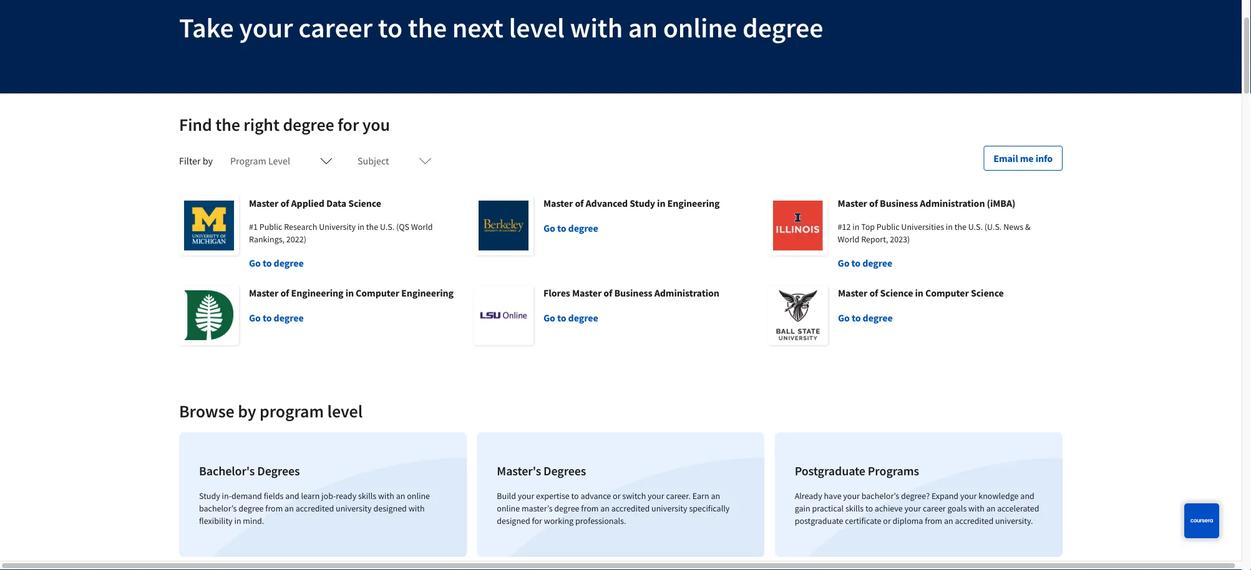 Task type: locate. For each thing, give the bounding box(es) containing it.
bachelor's up achieve
[[862, 491, 899, 503]]

of right flores
[[604, 287, 612, 300]]

go right ball state university image
[[838, 312, 850, 325]]

go for master of advanced study in engineering
[[543, 222, 555, 235]]

1 horizontal spatial level
[[509, 10, 565, 45]]

your
[[239, 10, 293, 45], [518, 491, 534, 503], [648, 491, 664, 503], [843, 491, 860, 503], [960, 491, 977, 503], [905, 504, 921, 515]]

2 and from the left
[[1020, 491, 1034, 503]]

accredited down switch
[[611, 504, 650, 515]]

0 horizontal spatial administration
[[654, 287, 719, 300]]

0 vertical spatial world
[[411, 222, 433, 233]]

by
[[203, 155, 213, 168], [238, 401, 256, 423]]

1 vertical spatial by
[[238, 401, 256, 423]]

u.s. left (u.s.
[[968, 222, 983, 233]]

in right university
[[357, 222, 364, 233]]

flexibility
[[199, 516, 233, 528]]

email
[[994, 153, 1018, 165]]

expertise
[[536, 491, 570, 503]]

public up rankings,
[[259, 222, 282, 233]]

level right next on the left of the page
[[509, 10, 565, 45]]

1 u.s. from the left
[[380, 222, 394, 233]]

specifically
[[689, 504, 730, 515]]

degrees
[[257, 464, 300, 480], [544, 464, 586, 480]]

research
[[284, 222, 317, 233]]

browse by program level
[[179, 401, 363, 423]]

0 horizontal spatial university
[[336, 504, 372, 515]]

0 horizontal spatial bachelor's
[[199, 504, 237, 515]]

in left mind.
[[234, 516, 241, 528]]

science
[[348, 197, 381, 210], [880, 287, 913, 300], [971, 287, 1004, 300]]

0 vertical spatial designed
[[373, 504, 407, 515]]

and inside study in-demand fields and learn job-ready skills with an online bachelor's degree from an accredited university designed with flexibility in mind.
[[285, 491, 299, 503]]

university for master's degrees
[[651, 504, 687, 515]]

or
[[613, 491, 621, 503], [883, 516, 891, 528]]

(qs
[[396, 222, 409, 233]]

1 vertical spatial designed
[[497, 516, 530, 528]]

and left learn
[[285, 491, 299, 503]]

expand
[[932, 491, 959, 503]]

1 and from the left
[[285, 491, 299, 503]]

of for master of science in computer science
[[869, 287, 878, 300]]

go right the dartmouth college image
[[249, 312, 261, 325]]

1 vertical spatial world
[[838, 234, 859, 246]]

accredited for master's degrees
[[611, 504, 650, 515]]

1 horizontal spatial skills
[[845, 504, 864, 515]]

demand
[[232, 491, 262, 503]]

of left advanced
[[575, 197, 584, 210]]

0 horizontal spatial level
[[327, 401, 363, 423]]

u.s. inside #12 in top public universities in the u.s. (u.s. news & world report, 2023)
[[968, 222, 983, 233]]

from inside study in-demand fields and learn job-ready skills with an online bachelor's degree from an accredited university designed with flexibility in mind.
[[265, 504, 283, 515]]

level
[[509, 10, 565, 45], [327, 401, 363, 423]]

career.
[[666, 491, 691, 503]]

by right browse
[[238, 401, 256, 423]]

applied
[[291, 197, 324, 210]]

&
[[1025, 222, 1030, 233]]

1 horizontal spatial and
[[1020, 491, 1034, 503]]

1 horizontal spatial career
[[923, 504, 946, 515]]

in right '#12'
[[852, 222, 859, 233]]

1 computer from the left
[[356, 287, 399, 300]]

0 vertical spatial administration
[[920, 197, 985, 210]]

0 vertical spatial skills
[[358, 491, 376, 503]]

2 degrees from the left
[[544, 464, 586, 480]]

for down master's
[[532, 516, 542, 528]]

1 university from the left
[[336, 504, 372, 515]]

accredited
[[296, 504, 334, 515], [611, 504, 650, 515], [955, 516, 993, 528]]

1 vertical spatial career
[[923, 504, 946, 515]]

program level
[[230, 155, 290, 168]]

university of illinois at urbana-champaign image
[[768, 196, 828, 256]]

master down rankings,
[[249, 287, 278, 300]]

the left (u.s.
[[954, 222, 967, 233]]

1 horizontal spatial by
[[238, 401, 256, 423]]

university for bachelor's degrees
[[336, 504, 372, 515]]

from down fields
[[265, 504, 283, 515]]

2 computer from the left
[[925, 287, 969, 300]]

master for master of advanced study in engineering
[[543, 197, 573, 210]]

of
[[280, 197, 289, 210], [575, 197, 584, 210], [869, 197, 878, 210], [280, 287, 289, 300], [604, 287, 612, 300], [869, 287, 878, 300]]

1 horizontal spatial university
[[651, 504, 687, 515]]

bachelor's up flexibility
[[199, 504, 237, 515]]

list
[[174, 428, 1068, 563]]

to
[[378, 10, 402, 45], [557, 222, 566, 235], [263, 257, 272, 270], [851, 257, 861, 270], [263, 312, 272, 325], [557, 312, 566, 325], [852, 312, 861, 325], [571, 491, 579, 503], [865, 504, 873, 515]]

university down the ready
[[336, 504, 372, 515]]

of down report,
[[869, 287, 878, 300]]

of for master of business administration (imba)
[[869, 197, 878, 210]]

1 public from the left
[[259, 222, 282, 233]]

1 horizontal spatial business
[[880, 197, 918, 210]]

level right 'program'
[[327, 401, 363, 423]]

career inside already have your bachelor's degree? expand your knowledge and gain practical skills to achieve your career goals with an accelerated postgraduate certificate or diploma from an accredited university.
[[923, 504, 946, 515]]

0 vertical spatial level
[[509, 10, 565, 45]]

1 horizontal spatial study
[[630, 197, 655, 210]]

practical
[[812, 504, 844, 515]]

0 horizontal spatial world
[[411, 222, 433, 233]]

for left you
[[338, 114, 359, 136]]

world down '#12'
[[838, 234, 859, 246]]

u.s. left (qs
[[380, 222, 394, 233]]

degrees up expertise
[[544, 464, 586, 480]]

degree inside study in-demand fields and learn job-ready skills with an online bachelor's degree from an accredited university designed with flexibility in mind.
[[239, 504, 264, 515]]

degrees for master's degrees
[[544, 464, 586, 480]]

1 horizontal spatial bachelor's
[[862, 491, 899, 503]]

study inside study in-demand fields and learn job-ready skills with an online bachelor's degree from an accredited university designed with flexibility in mind.
[[199, 491, 220, 503]]

world
[[411, 222, 433, 233], [838, 234, 859, 246]]

degree
[[742, 10, 823, 45], [283, 114, 334, 136], [568, 222, 598, 235], [274, 257, 304, 270], [862, 257, 892, 270], [274, 312, 304, 325], [568, 312, 598, 325], [863, 312, 893, 325], [239, 504, 264, 515], [554, 504, 579, 515]]

public up 2023)
[[877, 222, 899, 233]]

accredited down learn
[[296, 504, 334, 515]]

of for master of engineering in computer engineering
[[280, 287, 289, 300]]

1 horizontal spatial online
[[497, 504, 520, 515]]

1 vertical spatial online
[[407, 491, 430, 503]]

online inside study in-demand fields and learn job-ready skills with an online bachelor's degree from an accredited university designed with flexibility in mind.
[[407, 491, 430, 503]]

study left in-
[[199, 491, 220, 503]]

(imba)
[[987, 197, 1015, 210]]

skills
[[358, 491, 376, 503], [845, 504, 864, 515]]

1 vertical spatial study
[[199, 491, 220, 503]]

1 horizontal spatial u.s.
[[968, 222, 983, 233]]

0 vertical spatial or
[[613, 491, 621, 503]]

u.s. inside #1 public research university in the u.s. (qs world rankings, 2022)
[[380, 222, 394, 233]]

1 horizontal spatial or
[[883, 516, 891, 528]]

from for master's degrees
[[581, 504, 599, 515]]

1 horizontal spatial from
[[581, 504, 599, 515]]

in inside study in-demand fields and learn job-ready skills with an online bachelor's degree from an accredited university designed with flexibility in mind.
[[234, 516, 241, 528]]

of for master of advanced study in engineering
[[575, 197, 584, 210]]

0 horizontal spatial engineering
[[291, 287, 344, 300]]

#12 in top public universities in the u.s. (u.s. news & world report, 2023)
[[838, 222, 1030, 246]]

diploma
[[893, 516, 923, 528]]

accelerated
[[997, 504, 1039, 515]]

or down achieve
[[883, 516, 891, 528]]

public
[[259, 222, 282, 233], [877, 222, 899, 233]]

online
[[663, 10, 737, 45], [407, 491, 430, 503], [497, 504, 520, 515]]

0 vertical spatial online
[[663, 10, 737, 45]]

from for bachelor's degrees
[[265, 504, 283, 515]]

0 horizontal spatial accredited
[[296, 504, 334, 515]]

computer
[[356, 287, 399, 300], [925, 287, 969, 300]]

study right advanced
[[630, 197, 655, 210]]

0 horizontal spatial or
[[613, 491, 621, 503]]

master for master of applied data science
[[249, 197, 278, 210]]

job-
[[321, 491, 336, 503]]

from down the advance
[[581, 504, 599, 515]]

1 horizontal spatial world
[[838, 234, 859, 246]]

1 vertical spatial bachelor's
[[199, 504, 237, 515]]

subject button
[[350, 146, 439, 176]]

in
[[657, 197, 665, 210], [357, 222, 364, 233], [852, 222, 859, 233], [946, 222, 953, 233], [345, 287, 354, 300], [915, 287, 923, 300], [234, 516, 241, 528]]

bachelor's inside already have your bachelor's degree? expand your knowledge and gain practical skills to achieve your career goals with an accelerated postgraduate certificate or diploma from an accredited university.
[[862, 491, 899, 503]]

master for master of business administration (imba)
[[838, 197, 867, 210]]

public inside #1 public research university in the u.s. (qs world rankings, 2022)
[[259, 222, 282, 233]]

dartmouth college image
[[179, 286, 239, 346]]

university inside study in-demand fields and learn job-ready skills with an online bachelor's degree from an accredited university designed with flexibility in mind.
[[336, 504, 372, 515]]

find
[[179, 114, 212, 136]]

skills right the ready
[[358, 491, 376, 503]]

the left (qs
[[366, 222, 378, 233]]

go to degree for master of science in computer science
[[838, 312, 893, 325]]

0 horizontal spatial study
[[199, 491, 220, 503]]

programs
[[868, 464, 919, 480]]

from inside build your expertise to advance or switch your career. earn an online master's degree from an accredited university specifically designed for working professionals.
[[581, 504, 599, 515]]

1 horizontal spatial engineering
[[401, 287, 454, 300]]

degrees up fields
[[257, 464, 300, 480]]

2 horizontal spatial engineering
[[667, 197, 720, 210]]

take your career to the next level with an online degree
[[179, 10, 823, 45]]

master left advanced
[[543, 197, 573, 210]]

master up #1 at left top
[[249, 197, 278, 210]]

in right the universities
[[946, 222, 953, 233]]

business
[[880, 197, 918, 210], [614, 287, 652, 300]]

0 vertical spatial business
[[880, 197, 918, 210]]

1 horizontal spatial degrees
[[544, 464, 586, 480]]

already
[[795, 491, 822, 503]]

1 horizontal spatial designed
[[497, 516, 530, 528]]

2 public from the left
[[877, 222, 899, 233]]

program
[[230, 155, 266, 168]]

administration
[[920, 197, 985, 210], [654, 287, 719, 300]]

0 horizontal spatial and
[[285, 491, 299, 503]]

or left switch
[[613, 491, 621, 503]]

0 horizontal spatial designed
[[373, 504, 407, 515]]

master down report,
[[838, 287, 868, 300]]

0 horizontal spatial online
[[407, 491, 430, 503]]

master for master of engineering in computer engineering
[[249, 287, 278, 300]]

0 vertical spatial by
[[203, 155, 213, 168]]

with inside already have your bachelor's degree? expand your knowledge and gain practical skills to achieve your career goals with an accelerated postgraduate certificate or diploma from an accredited university.
[[968, 504, 985, 515]]

go for master of engineering in computer engineering
[[249, 312, 261, 325]]

2 vertical spatial online
[[497, 504, 520, 515]]

world right (qs
[[411, 222, 433, 233]]

1 vertical spatial business
[[614, 287, 652, 300]]

from right diploma
[[925, 516, 942, 528]]

2023)
[[890, 234, 910, 246]]

2 horizontal spatial online
[[663, 10, 737, 45]]

1 horizontal spatial for
[[532, 516, 542, 528]]

accredited inside build your expertise to advance or switch your career. earn an online master's degree from an accredited university specifically designed for working professionals.
[[611, 504, 650, 515]]

2 u.s. from the left
[[968, 222, 983, 233]]

your up master's
[[518, 491, 534, 503]]

by for browse
[[238, 401, 256, 423]]

u.s.
[[380, 222, 394, 233], [968, 222, 983, 233]]

#12
[[838, 222, 851, 233]]

1 vertical spatial for
[[532, 516, 542, 528]]

1 degrees from the left
[[257, 464, 300, 480]]

accredited down the goals
[[955, 516, 993, 528]]

of for master of applied data science
[[280, 197, 289, 210]]

master's
[[522, 504, 553, 515]]

by right filter
[[203, 155, 213, 168]]

0 vertical spatial for
[[338, 114, 359, 136]]

certificate
[[845, 516, 881, 528]]

online for master's degrees
[[497, 504, 520, 515]]

0 horizontal spatial computer
[[356, 287, 399, 300]]

2 horizontal spatial accredited
[[955, 516, 993, 528]]

working
[[544, 516, 574, 528]]

the inside #12 in top public universities in the u.s. (u.s. news & world report, 2023)
[[954, 222, 967, 233]]

1 horizontal spatial computer
[[925, 287, 969, 300]]

master of science in computer science
[[838, 287, 1004, 300]]

degree?
[[901, 491, 930, 503]]

0 horizontal spatial public
[[259, 222, 282, 233]]

email me info button
[[984, 146, 1063, 171]]

accredited inside study in-demand fields and learn job-ready skills with an online bachelor's degree from an accredited university designed with flexibility in mind.
[[296, 504, 334, 515]]

of left the applied on the left top of page
[[280, 197, 289, 210]]

0 horizontal spatial career
[[298, 10, 373, 45]]

1 vertical spatial skills
[[845, 504, 864, 515]]

0 horizontal spatial u.s.
[[380, 222, 394, 233]]

0 horizontal spatial from
[[265, 504, 283, 515]]

go right university of california, berkeley image at the left of page
[[543, 222, 555, 235]]

online inside build your expertise to advance or switch your career. earn an online master's degree from an accredited university specifically designed for working professionals.
[[497, 504, 520, 515]]

by for filter
[[203, 155, 213, 168]]

skills up certificate
[[845, 504, 864, 515]]

university
[[336, 504, 372, 515], [651, 504, 687, 515]]

in down #1 public research university in the u.s. (qs world rankings, 2022)
[[345, 287, 354, 300]]

of down 2022)
[[280, 287, 289, 300]]

0 horizontal spatial degrees
[[257, 464, 300, 480]]

designed
[[373, 504, 407, 515], [497, 516, 530, 528]]

study in-demand fields and learn job-ready skills with an online bachelor's degree from an accredited university designed with flexibility in mind.
[[199, 491, 430, 528]]

master of applied data science
[[249, 197, 381, 210]]

0 horizontal spatial skills
[[358, 491, 376, 503]]

go down flores
[[543, 312, 555, 325]]

1 vertical spatial or
[[883, 516, 891, 528]]

goals
[[948, 504, 967, 515]]

engineering for computer
[[401, 287, 454, 300]]

1 horizontal spatial accredited
[[611, 504, 650, 515]]

master up '#12'
[[838, 197, 867, 210]]

2 horizontal spatial from
[[925, 516, 942, 528]]

0 vertical spatial bachelor's
[[862, 491, 899, 503]]

1 horizontal spatial public
[[877, 222, 899, 233]]

bachelor's
[[862, 491, 899, 503], [199, 504, 237, 515]]

university down career.
[[651, 504, 687, 515]]

in right advanced
[[657, 197, 665, 210]]

next
[[452, 10, 503, 45]]

news
[[1003, 222, 1023, 233]]

master of engineering in computer engineering
[[249, 287, 454, 300]]

and up accelerated
[[1020, 491, 1034, 503]]

of up top
[[869, 197, 878, 210]]

2 university from the left
[[651, 504, 687, 515]]

you
[[362, 114, 390, 136]]

university inside build your expertise to advance or switch your career. earn an online master's degree from an accredited university specifically designed for working professionals.
[[651, 504, 687, 515]]

the
[[408, 10, 447, 45], [215, 114, 240, 136], [366, 222, 378, 233], [954, 222, 967, 233]]

have
[[824, 491, 841, 503]]

earn
[[692, 491, 709, 503]]

skills inside already have your bachelor's degree? expand your knowledge and gain practical skills to achieve your career goals with an accelerated postgraduate certificate or diploma from an accredited university.
[[845, 504, 864, 515]]

filter
[[179, 155, 201, 168]]

0 horizontal spatial by
[[203, 155, 213, 168]]

skills inside study in-demand fields and learn job-ready skills with an online bachelor's degree from an accredited university designed with flexibility in mind.
[[358, 491, 376, 503]]

study
[[630, 197, 655, 210], [199, 491, 220, 503]]

go for master of science in computer science
[[838, 312, 850, 325]]

or inside build your expertise to advance or switch your career. earn an online master's degree from an accredited university specifically designed for working professionals.
[[613, 491, 621, 503]]

1 vertical spatial administration
[[654, 287, 719, 300]]



Task type: vqa. For each thing, say whether or not it's contained in the screenshot.
political
no



Task type: describe. For each thing, give the bounding box(es) containing it.
master's
[[497, 464, 541, 480]]

level
[[268, 155, 290, 168]]

go down '#12'
[[838, 257, 850, 270]]

advance
[[581, 491, 611, 503]]

university
[[319, 222, 356, 233]]

2 horizontal spatial science
[[971, 287, 1004, 300]]

1 vertical spatial level
[[327, 401, 363, 423]]

designed inside build your expertise to advance or switch your career. earn an online master's degree from an accredited university specifically designed for working professionals.
[[497, 516, 530, 528]]

take
[[179, 10, 234, 45]]

list containing bachelor's degrees
[[174, 428, 1068, 563]]

go to degree for master of engineering in computer engineering
[[249, 312, 304, 325]]

accredited inside already have your bachelor's degree? expand your knowledge and gain practical skills to achieve your career goals with an accelerated postgraduate certificate or diploma from an accredited university.
[[955, 516, 993, 528]]

1 horizontal spatial science
[[880, 287, 913, 300]]

to inside build your expertise to advance or switch your career. earn an online master's degree from an accredited university specifically designed for working professionals.
[[571, 491, 579, 503]]

0 horizontal spatial science
[[348, 197, 381, 210]]

the right find
[[215, 114, 240, 136]]

knowledge
[[979, 491, 1019, 503]]

info
[[1036, 153, 1053, 165]]

build
[[497, 491, 516, 503]]

from inside already have your bachelor's degree? expand your knowledge and gain practical skills to achieve your career goals with an accelerated postgraduate certificate or diploma from an accredited university.
[[925, 516, 942, 528]]

1 horizontal spatial administration
[[920, 197, 985, 210]]

to inside already have your bachelor's degree? expand your knowledge and gain practical skills to achieve your career goals with an accelerated postgraduate certificate or diploma from an accredited university.
[[865, 504, 873, 515]]

universities
[[901, 222, 944, 233]]

your right switch
[[648, 491, 664, 503]]

subject
[[358, 155, 389, 168]]

university of california, berkeley image
[[474, 196, 533, 256]]

flores
[[543, 287, 570, 300]]

designed inside study in-demand fields and learn job-ready skills with an online bachelor's degree from an accredited university designed with flexibility in mind.
[[373, 504, 407, 515]]

flores master of business administration
[[543, 287, 719, 300]]

online for bachelor's degrees
[[407, 491, 430, 503]]

bachelor's
[[199, 464, 255, 480]]

louisiana state university image
[[474, 286, 533, 346]]

your right take
[[239, 10, 293, 45]]

university of michigan image
[[179, 196, 239, 256]]

master of advanced study in engineering
[[543, 197, 720, 210]]

go to degree for flores master of business administration
[[543, 312, 598, 325]]

the inside #1 public research university in the u.s. (qs world rankings, 2022)
[[366, 222, 378, 233]]

in down #12 in top public universities in the u.s. (u.s. news & world report, 2023)
[[915, 287, 923, 300]]

mind.
[[243, 516, 264, 528]]

your up the goals
[[960, 491, 977, 503]]

and inside already have your bachelor's degree? expand your knowledge and gain practical skills to achieve your career goals with an accelerated postgraduate certificate or diploma from an accredited university.
[[1020, 491, 1034, 503]]

or inside already have your bachelor's degree? expand your knowledge and gain practical skills to achieve your career goals with an accelerated postgraduate certificate or diploma from an accredited university.
[[883, 516, 891, 528]]

email me info
[[994, 153, 1053, 165]]

for inside build your expertise to advance or switch your career. earn an online master's degree from an accredited university specifically designed for working professionals.
[[532, 516, 542, 528]]

in inside #1 public research university in the u.s. (qs world rankings, 2022)
[[357, 222, 364, 233]]

data
[[326, 197, 346, 210]]

achieve
[[875, 504, 903, 515]]

0 vertical spatial career
[[298, 10, 373, 45]]

go to degree for master of advanced study in engineering
[[543, 222, 598, 235]]

your down degree?
[[905, 504, 921, 515]]

find the right degree for you
[[179, 114, 390, 136]]

top
[[861, 222, 875, 233]]

ball state university image
[[768, 286, 828, 346]]

bachelor's inside study in-demand fields and learn job-ready skills with an online bachelor's degree from an accredited university designed with flexibility in mind.
[[199, 504, 237, 515]]

program
[[260, 401, 324, 423]]

#1 public research university in the u.s. (qs world rankings, 2022)
[[249, 222, 433, 246]]

master right flores
[[572, 287, 602, 300]]

degree inside build your expertise to advance or switch your career. earn an online master's degree from an accredited university specifically designed for working professionals.
[[554, 504, 579, 515]]

computer for science
[[925, 287, 969, 300]]

master for master of science in computer science
[[838, 287, 868, 300]]

ready
[[336, 491, 356, 503]]

0 vertical spatial study
[[630, 197, 655, 210]]

public inside #12 in top public universities in the u.s. (u.s. news & world report, 2023)
[[877, 222, 899, 233]]

build your expertise to advance or switch your career. earn an online master's degree from an accredited university specifically designed for working professionals.
[[497, 491, 730, 528]]

browse
[[179, 401, 234, 423]]

computer for engineering
[[356, 287, 399, 300]]

filter by
[[179, 155, 213, 168]]

the left next on the left of the page
[[408, 10, 447, 45]]

in-
[[222, 491, 232, 503]]

your right have
[[843, 491, 860, 503]]

0 horizontal spatial for
[[338, 114, 359, 136]]

world inside #1 public research university in the u.s. (qs world rankings, 2022)
[[411, 222, 433, 233]]

(u.s.
[[985, 222, 1002, 233]]

learn
[[301, 491, 320, 503]]

world inside #12 in top public universities in the u.s. (u.s. news & world report, 2023)
[[838, 234, 859, 246]]

go down rankings,
[[249, 257, 261, 270]]

accredited for bachelor's degrees
[[296, 504, 334, 515]]

postgraduate
[[795, 516, 843, 528]]

engineering for in
[[667, 197, 720, 210]]

0 horizontal spatial business
[[614, 287, 652, 300]]

master's degrees
[[497, 464, 586, 480]]

me
[[1020, 153, 1034, 165]]

advanced
[[586, 197, 628, 210]]

switch
[[622, 491, 646, 503]]

report,
[[861, 234, 888, 246]]

degrees for bachelor's degrees
[[257, 464, 300, 480]]

master of business administration (imba)
[[838, 197, 1015, 210]]

university.
[[995, 516, 1033, 528]]

fields
[[264, 491, 283, 503]]

program level button
[[223, 146, 340, 176]]

postgraduate programs
[[795, 464, 919, 480]]

rankings,
[[249, 234, 285, 246]]

right
[[244, 114, 279, 136]]

professionals.
[[575, 516, 626, 528]]

#1
[[249, 222, 258, 233]]

already have your bachelor's degree? expand your knowledge and gain practical skills to achieve your career goals with an accelerated postgraduate certificate or diploma from an accredited university.
[[795, 491, 1039, 528]]

go for flores master of business administration
[[543, 312, 555, 325]]

postgraduate
[[795, 464, 865, 480]]

gain
[[795, 504, 810, 515]]

2022)
[[286, 234, 306, 246]]

bachelor's degrees
[[199, 464, 300, 480]]



